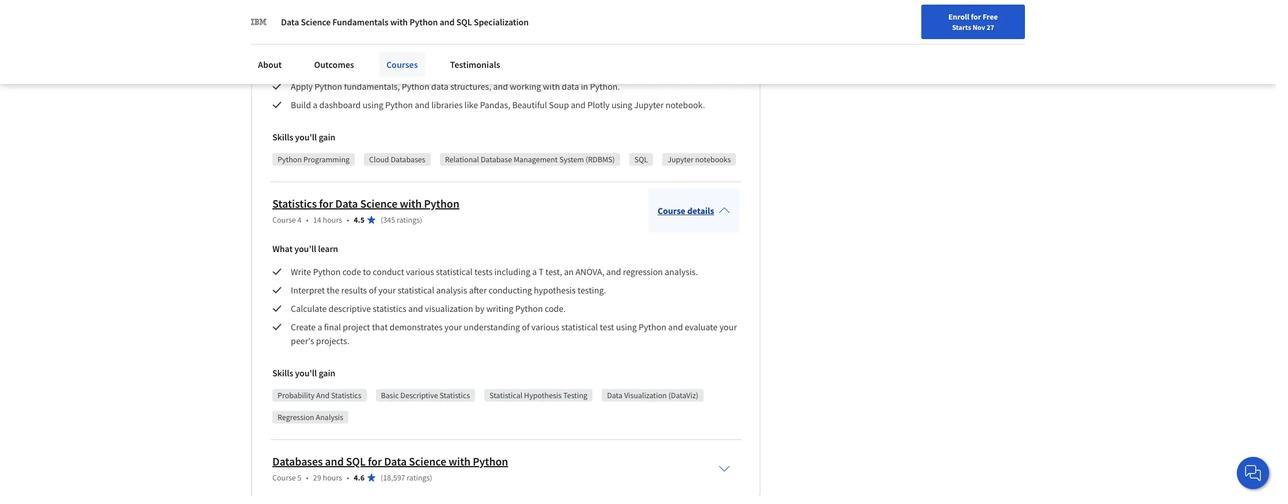Task type: describe. For each thing, give the bounding box(es) containing it.
visualization
[[624, 391, 667, 401]]

statistics for data science with python
[[272, 196, 460, 211]]

relational
[[445, 154, 479, 165]]

science down the project.
[[548, 62, 577, 74]]

descriptive
[[329, 303, 371, 314]]

science up role on the left
[[301, 16, 331, 28]]

fundamentals
[[333, 16, 389, 28]]

free
[[983, 12, 998, 22]]

a right build on the left
[[313, 99, 318, 111]]

demonstrates
[[390, 321, 443, 333]]

statistics for data science with python link
[[272, 196, 460, 211]]

descriptive
[[401, 391, 438, 401]]

notebook.
[[666, 99, 705, 111]]

to
[[363, 266, 371, 278]]

data up python.
[[596, 62, 614, 74]]

course 4 • 14 hours •
[[272, 215, 349, 225]]

probability
[[278, 391, 315, 401]]

hypothesis
[[534, 285, 576, 296]]

what you'll learn for demonstrate your skills in python - the language of choice for data science and data analysis.
[[272, 21, 338, 32]]

using down fundamentals,
[[363, 99, 384, 111]]

gain for final
[[319, 367, 336, 379]]

demonstrate your skills in python - the language of choice for data science and data analysis.
[[291, 62, 651, 74]]

you'll up write
[[294, 243, 316, 255]]

relational database management system (rdbms)
[[445, 154, 615, 165]]

final
[[324, 321, 341, 333]]

projects.
[[316, 335, 350, 347]]

courses link
[[380, 52, 425, 77]]

5
[[298, 473, 302, 483]]

• right '5' on the left bottom of page
[[306, 473, 309, 483]]

data visualization (dataviz)
[[607, 391, 699, 401]]

by
[[475, 303, 485, 314]]

data up 18,597
[[384, 454, 407, 469]]

new
[[990, 13, 1005, 24]]

python.
[[590, 81, 620, 92]]

skills for interpret
[[272, 367, 293, 379]]

evaluate
[[685, 321, 718, 333]]

• left 4.6
[[347, 473, 349, 483]]

write
[[291, 266, 311, 278]]

play
[[291, 44, 307, 55]]

345
[[383, 215, 395, 225]]

language
[[442, 62, 477, 74]]

and up 'course 5 • 29 hours •'
[[325, 454, 344, 469]]

peer's
[[291, 335, 314, 347]]

the for data
[[309, 44, 322, 55]]

build
[[291, 99, 311, 111]]

conducting
[[489, 285, 532, 296]]

test
[[600, 321, 614, 333]]

tests
[[475, 266, 493, 278]]

including
[[495, 266, 531, 278]]

about
[[258, 59, 282, 70]]

analysis.
[[665, 266, 698, 278]]

( for science
[[381, 215, 383, 225]]

2 horizontal spatial sql
[[635, 154, 648, 165]]

statistics
[[373, 303, 407, 314]]

data science fundamentals with python and sql specialization
[[281, 16, 529, 28]]

jupyter notebooks
[[668, 154, 731, 165]]

and down choice
[[493, 81, 508, 92]]

apply
[[291, 81, 313, 92]]

1 horizontal spatial statistical
[[436, 266, 473, 278]]

ibm image
[[251, 14, 267, 30]]

a right role on the left
[[350, 44, 355, 55]]

a right on
[[511, 44, 516, 55]]

0 vertical spatial jupyter
[[634, 99, 664, 111]]

test,
[[546, 266, 562, 278]]

and up analyst
[[440, 16, 455, 28]]

27
[[987, 22, 995, 32]]

anova,
[[576, 266, 605, 278]]

4
[[298, 215, 302, 225]]

interpret
[[291, 285, 325, 296]]

and
[[316, 391, 330, 401]]

1 vertical spatial working
[[510, 81, 541, 92]]

specialization
[[474, 16, 529, 28]]

statistical inside create a final project that demonstrates your understanding of various statistical test using python and evaluate your peer's projects.
[[561, 321, 598, 333]]

0 horizontal spatial databases
[[272, 454, 323, 469]]

science up 345
[[360, 196, 398, 211]]

visualization
[[425, 303, 473, 314]]

conduct
[[373, 266, 404, 278]]

using inside create a final project that demonstrates your understanding of various statistical test using python and evaluate your peer's projects.
[[616, 321, 637, 333]]

pandas,
[[480, 99, 510, 111]]

analysis
[[316, 412, 343, 423]]

ratings for with
[[397, 215, 420, 225]]

2 vertical spatial sql
[[346, 454, 366, 469]]

0 horizontal spatial in
[[384, 62, 391, 74]]

course for statistics for data science with python
[[272, 215, 296, 225]]

nov
[[973, 22, 986, 32]]

1 horizontal spatial in
[[581, 81, 588, 92]]

statistical
[[490, 391, 523, 401]]

an
[[564, 266, 574, 278]]

( 345 ratings )
[[381, 215, 422, 225]]

statistical hypothesis testing
[[490, 391, 588, 401]]

4.5
[[354, 215, 365, 225]]

) for science
[[430, 473, 432, 483]]

calculate descriptive statistics and visualization by writing python code.
[[291, 303, 568, 314]]

of left choice
[[479, 62, 487, 74]]

course for databases and sql for data science with python
[[272, 473, 296, 483]]

skills for demonstrate
[[272, 131, 293, 143]]

project
[[343, 321, 370, 333]]

of right results
[[369, 285, 377, 296]]

system
[[560, 154, 584, 165]]

play the role of a data scientist / data analyst working on a real project.
[[291, 44, 564, 55]]

soup
[[549, 99, 569, 111]]

data left visualization
[[607, 391, 623, 401]]

database
[[481, 154, 512, 165]]

databases and sql for data science with python
[[272, 454, 508, 469]]

using right plotly on the top
[[612, 99, 633, 111]]

0 horizontal spatial statistics
[[272, 196, 317, 211]]

calculate
[[291, 303, 327, 314]]

find your new career link
[[951, 12, 1035, 26]]

skills you'll gain for build a dashboard using python and libraries like pandas, beautiful soup and plotly using jupyter notebook.
[[272, 131, 336, 143]]

• left 4.5
[[347, 215, 349, 225]]

0 vertical spatial sql
[[456, 16, 472, 28]]

what you'll learn for interpret the results of your statistical analysis after conducting hypothesis testing.
[[272, 243, 338, 255]]

for down the "real"
[[516, 62, 526, 74]]

1 horizontal spatial jupyter
[[668, 154, 694, 165]]

that
[[372, 321, 388, 333]]



Task type: locate. For each thing, give the bounding box(es) containing it.
analyst
[[436, 44, 464, 55]]

and up demonstrates
[[408, 303, 423, 314]]

(dataviz)
[[669, 391, 699, 401]]

apply python fundamentals, python data structures, and working with data in python.
[[291, 81, 620, 92]]

testimonials
[[450, 59, 500, 70]]

find
[[957, 13, 972, 24]]

) for python
[[420, 215, 422, 225]]

you'll up play
[[294, 21, 316, 32]]

1 vertical spatial in
[[581, 81, 588, 92]]

a left final
[[318, 321, 322, 333]]

0 vertical spatial gain
[[319, 131, 336, 143]]

sql right (rdbms)
[[635, 154, 648, 165]]

learn
[[318, 21, 338, 32], [318, 243, 338, 255]]

2 vertical spatial the
[[327, 285, 339, 296]]

course left 4
[[272, 215, 296, 225]]

0 vertical spatial (
[[381, 215, 383, 225]]

• right 4
[[306, 215, 309, 225]]

courses
[[386, 59, 418, 70]]

for inside enroll for free starts nov 27
[[971, 12, 981, 22]]

outcomes
[[314, 59, 354, 70]]

regression
[[623, 266, 663, 278]]

1 what from the top
[[272, 21, 293, 32]]

sql up 4.6
[[346, 454, 366, 469]]

a
[[350, 44, 355, 55], [511, 44, 516, 55], [313, 99, 318, 111], [532, 266, 537, 278], [318, 321, 322, 333]]

testing.
[[578, 285, 606, 296]]

/
[[411, 44, 415, 55]]

1 vertical spatial statistical
[[398, 285, 434, 296]]

1 ( from the top
[[381, 215, 383, 225]]

what you'll learn up play
[[272, 21, 338, 32]]

for up ( 18,597 ratings )
[[368, 454, 382, 469]]

of right role on the left
[[341, 44, 348, 55]]

course details button
[[649, 189, 740, 233]]

statistics for probability and statistics
[[331, 391, 362, 401]]

real
[[517, 44, 532, 55]]

) right 18,597
[[430, 473, 432, 483]]

1 learn from the top
[[318, 21, 338, 32]]

and right anova,
[[606, 266, 621, 278]]

)
[[420, 215, 422, 225], [430, 473, 432, 483]]

for up 14
[[319, 196, 333, 211]]

what up write
[[272, 243, 293, 255]]

2 vertical spatial statistical
[[561, 321, 598, 333]]

probability and statistics
[[278, 391, 362, 401]]

statistical
[[436, 266, 473, 278], [398, 285, 434, 296], [561, 321, 598, 333]]

learn for demonstrate
[[318, 21, 338, 32]]

basic descriptive statistics
[[381, 391, 470, 401]]

career
[[1007, 13, 1029, 24]]

you'll for probability
[[295, 367, 317, 379]]

1 vertical spatial what you'll learn
[[272, 243, 338, 255]]

analysis
[[436, 285, 467, 296]]

sql
[[456, 16, 472, 28], [635, 154, 648, 165], [346, 454, 366, 469]]

ratings for data
[[407, 473, 430, 483]]

course inside dropdown button
[[658, 205, 686, 217]]

-
[[423, 62, 426, 74]]

1 horizontal spatial various
[[532, 321, 560, 333]]

cloud
[[369, 154, 389, 165]]

0 vertical spatial statistical
[[436, 266, 473, 278]]

and up python.
[[579, 62, 594, 74]]

1 vertical spatial what
[[272, 243, 293, 255]]

of right understanding
[[522, 321, 530, 333]]

details
[[687, 205, 714, 217]]

find your new career
[[957, 13, 1029, 24]]

a inside create a final project that demonstrates your understanding of various statistical test using python and evaluate your peer's projects.
[[318, 321, 322, 333]]

working up testimonials
[[466, 44, 497, 55]]

skills up fundamentals,
[[362, 62, 382, 74]]

learn down 14
[[318, 243, 338, 255]]

1 horizontal spatial working
[[510, 81, 541, 92]]

1 horizontal spatial sql
[[456, 16, 472, 28]]

what you'll learn up write
[[272, 243, 338, 255]]

and right soup
[[571, 99, 586, 111]]

1 vertical spatial gain
[[319, 367, 336, 379]]

build a dashboard using python and libraries like pandas, beautiful soup and plotly using jupyter notebook.
[[291, 99, 705, 111]]

various
[[406, 266, 434, 278], [532, 321, 560, 333]]

2 what you'll learn from the top
[[272, 243, 338, 255]]

and inside create a final project that demonstrates your understanding of various statistical test using python and evaluate your peer's projects.
[[668, 321, 683, 333]]

beautiful
[[512, 99, 547, 111]]

t
[[539, 266, 544, 278]]

statistical left test
[[561, 321, 598, 333]]

plotly
[[588, 99, 610, 111]]

jupyter left notebooks on the right top
[[668, 154, 694, 165]]

various down the code.
[[532, 321, 560, 333]]

choice
[[489, 62, 514, 74]]

skills
[[362, 62, 382, 74], [272, 131, 293, 143], [272, 367, 293, 379]]

2 skills you'll gain from the top
[[272, 367, 336, 379]]

gain up programming
[[319, 131, 336, 143]]

0 horizontal spatial working
[[466, 44, 497, 55]]

data right /
[[416, 44, 434, 55]]

1 vertical spatial databases
[[272, 454, 323, 469]]

you'll up probability
[[295, 367, 317, 379]]

0 horizontal spatial the
[[309, 44, 322, 55]]

0 horizontal spatial sql
[[346, 454, 366, 469]]

0 vertical spatial working
[[466, 44, 497, 55]]

the left role on the left
[[309, 44, 322, 55]]

for up 'nov'
[[971, 12, 981, 22]]

you'll for play
[[294, 21, 316, 32]]

notebooks
[[695, 154, 731, 165]]

data down the project.
[[528, 62, 546, 74]]

skills you'll gain for create a final project that demonstrates your understanding of various statistical test using python and evaluate your peer's projects.
[[272, 367, 336, 379]]

gain up and
[[319, 367, 336, 379]]

data up soup
[[562, 81, 579, 92]]

0 horizontal spatial data
[[431, 81, 449, 92]]

databases up '5' on the left bottom of page
[[272, 454, 323, 469]]

skills you'll gain up "python programming"
[[272, 131, 336, 143]]

testimonials link
[[443, 52, 507, 77]]

1 skills you'll gain from the top
[[272, 131, 336, 143]]

working up beautiful in the top of the page
[[510, 81, 541, 92]]

chat with us image
[[1244, 464, 1263, 483]]

2 horizontal spatial statistics
[[440, 391, 470, 401]]

( 18,597 ratings )
[[381, 473, 432, 483]]

hours for and
[[323, 473, 342, 483]]

0 vertical spatial skills you'll gain
[[272, 131, 336, 143]]

ratings right 18,597
[[407, 473, 430, 483]]

data up 4.5
[[335, 196, 358, 211]]

and left libraries
[[415, 99, 430, 111]]

various inside create a final project that demonstrates your understanding of various statistical test using python and evaluate your peer's projects.
[[532, 321, 560, 333]]

1 horizontal spatial )
[[430, 473, 432, 483]]

1 hours from the top
[[323, 215, 342, 225]]

using
[[363, 99, 384, 111], [612, 99, 633, 111], [616, 321, 637, 333]]

2 ( from the top
[[381, 473, 383, 483]]

1 vertical spatial learn
[[318, 243, 338, 255]]

0 vertical spatial in
[[384, 62, 391, 74]]

0 horizontal spatial )
[[420, 215, 422, 225]]

results
[[341, 285, 367, 296]]

what for interpret
[[272, 243, 293, 255]]

hours right 14
[[323, 215, 342, 225]]

None search field
[[164, 7, 441, 30]]

what for demonstrate
[[272, 21, 293, 32]]

statistics
[[272, 196, 317, 211], [331, 391, 362, 401], [440, 391, 470, 401]]

0 vertical spatial what you'll learn
[[272, 21, 338, 32]]

you'll for python
[[295, 131, 317, 143]]

statistics right and
[[331, 391, 362, 401]]

outcomes link
[[307, 52, 361, 77]]

with
[[390, 16, 408, 28], [543, 81, 560, 92], [400, 196, 422, 211], [449, 454, 471, 469]]

hypothesis
[[524, 391, 562, 401]]

gain for dashboard
[[319, 131, 336, 143]]

1 horizontal spatial databases
[[391, 154, 426, 165]]

management
[[514, 154, 558, 165]]

29
[[313, 473, 321, 483]]

in left python.
[[581, 81, 588, 92]]

libraries
[[432, 99, 463, 111]]

after
[[469, 285, 487, 296]]

databases right cloud
[[391, 154, 426, 165]]

skills you'll gain up probability
[[272, 367, 336, 379]]

2 gain from the top
[[319, 367, 336, 379]]

1 vertical spatial skills
[[272, 131, 293, 143]]

2 data from the left
[[562, 81, 579, 92]]

demonstrate
[[291, 62, 341, 74]]

the left results
[[327, 285, 339, 296]]

learn for interpret
[[318, 243, 338, 255]]

0 vertical spatial skills
[[362, 62, 382, 74]]

2 hours from the top
[[323, 473, 342, 483]]

course details
[[658, 205, 714, 217]]

hours for for
[[323, 215, 342, 225]]

1 vertical spatial sql
[[635, 154, 648, 165]]

and left evaluate
[[668, 321, 683, 333]]

of inside create a final project that demonstrates your understanding of various statistical test using python and evaluate your peer's projects.
[[522, 321, 530, 333]]

structures,
[[450, 81, 492, 92]]

1 what you'll learn from the top
[[272, 21, 338, 32]]

cloud databases
[[369, 154, 426, 165]]

data up play
[[281, 16, 299, 28]]

python inside create a final project that demonstrates your understanding of various statistical test using python and evaluate your peer's projects.
[[639, 321, 667, 333]]

0 vertical spatial what
[[272, 21, 293, 32]]

enroll
[[949, 12, 970, 22]]

1 vertical spatial ratings
[[407, 473, 430, 483]]

( right 4.5
[[381, 215, 383, 225]]

1 vertical spatial jupyter
[[668, 154, 694, 165]]

statistical up analysis
[[436, 266, 473, 278]]

about link
[[251, 52, 289, 77]]

using right test
[[616, 321, 637, 333]]

0 vertical spatial learn
[[318, 21, 338, 32]]

data left the scientist
[[357, 44, 374, 55]]

1 vertical spatial (
[[381, 473, 383, 483]]

0 vertical spatial various
[[406, 266, 434, 278]]

like
[[465, 99, 478, 111]]

testing
[[563, 391, 588, 401]]

course left '5' on the left bottom of page
[[272, 473, 296, 483]]

0 vertical spatial )
[[420, 215, 422, 225]]

1 vertical spatial skills you'll gain
[[272, 367, 336, 379]]

in down the scientist
[[384, 62, 391, 74]]

skills down build on the left
[[272, 131, 293, 143]]

0 horizontal spatial jupyter
[[634, 99, 664, 111]]

statistical up calculate descriptive statistics and visualization by writing python code. on the bottom of the page
[[398, 285, 434, 296]]

skills up probability
[[272, 367, 293, 379]]

what right ibm image
[[272, 21, 293, 32]]

1 horizontal spatial statistics
[[331, 391, 362, 401]]

the right - on the top left of page
[[427, 62, 440, 74]]

hours right 29
[[323, 473, 342, 483]]

( down databases and sql for data science with python link
[[381, 473, 383, 483]]

course left details
[[658, 205, 686, 217]]

2 what from the top
[[272, 243, 293, 255]]

1 vertical spatial hours
[[323, 473, 342, 483]]

interpret the results of your statistical analysis after conducting hypothesis testing.
[[291, 285, 608, 296]]

0 vertical spatial hours
[[323, 215, 342, 225]]

(rdbms)
[[586, 154, 615, 165]]

create a final project that demonstrates your understanding of various statistical test using python and evaluate your peer's projects.
[[291, 321, 739, 347]]

1 vertical spatial various
[[532, 321, 560, 333]]

•
[[306, 215, 309, 225], [347, 215, 349, 225], [306, 473, 309, 483], [347, 473, 349, 483]]

jupyter left the notebook.
[[634, 99, 664, 111]]

0 vertical spatial the
[[309, 44, 322, 55]]

0 horizontal spatial statistical
[[398, 285, 434, 296]]

skills you'll gain
[[272, 131, 336, 143], [272, 367, 336, 379]]

4.6
[[354, 473, 365, 483]]

ratings right 345
[[397, 215, 420, 225]]

ratings
[[397, 215, 420, 225], [407, 473, 430, 483]]

1 data from the left
[[431, 81, 449, 92]]

hours
[[323, 215, 342, 225], [323, 473, 342, 483]]

2 vertical spatial skills
[[272, 367, 293, 379]]

enroll for free starts nov 27
[[949, 12, 998, 32]]

1 horizontal spatial data
[[562, 81, 579, 92]]

1 gain from the top
[[319, 131, 336, 143]]

sql up analyst
[[456, 16, 472, 28]]

fundamentals,
[[344, 81, 400, 92]]

1 horizontal spatial the
[[327, 285, 339, 296]]

0 vertical spatial databases
[[391, 154, 426, 165]]

statistics up 4
[[272, 196, 317, 211]]

various right conduct
[[406, 266, 434, 278]]

you'll up "python programming"
[[295, 131, 317, 143]]

2 horizontal spatial the
[[427, 62, 440, 74]]

1 vertical spatial the
[[427, 62, 440, 74]]

starts
[[952, 22, 971, 32]]

learn up role on the left
[[318, 21, 338, 32]]

1 vertical spatial )
[[430, 473, 432, 483]]

data up libraries
[[431, 81, 449, 92]]

) right 345
[[420, 215, 422, 225]]

a left t
[[532, 266, 537, 278]]

statistics right descriptive
[[440, 391, 470, 401]]

( for for
[[381, 473, 383, 483]]

course 5 • 29 hours •
[[272, 473, 349, 483]]

0 horizontal spatial various
[[406, 266, 434, 278]]

the for statistical
[[327, 285, 339, 296]]

science up ( 18,597 ratings )
[[409, 454, 446, 469]]

2 learn from the top
[[318, 243, 338, 255]]

on
[[499, 44, 509, 55]]

analysis.
[[616, 62, 649, 74]]

18,597
[[383, 473, 405, 483]]

2 horizontal spatial statistical
[[561, 321, 598, 333]]

statistics for basic descriptive statistics
[[440, 391, 470, 401]]

0 vertical spatial ratings
[[397, 215, 420, 225]]



Task type: vqa. For each thing, say whether or not it's contained in the screenshot.
left SQL
yes



